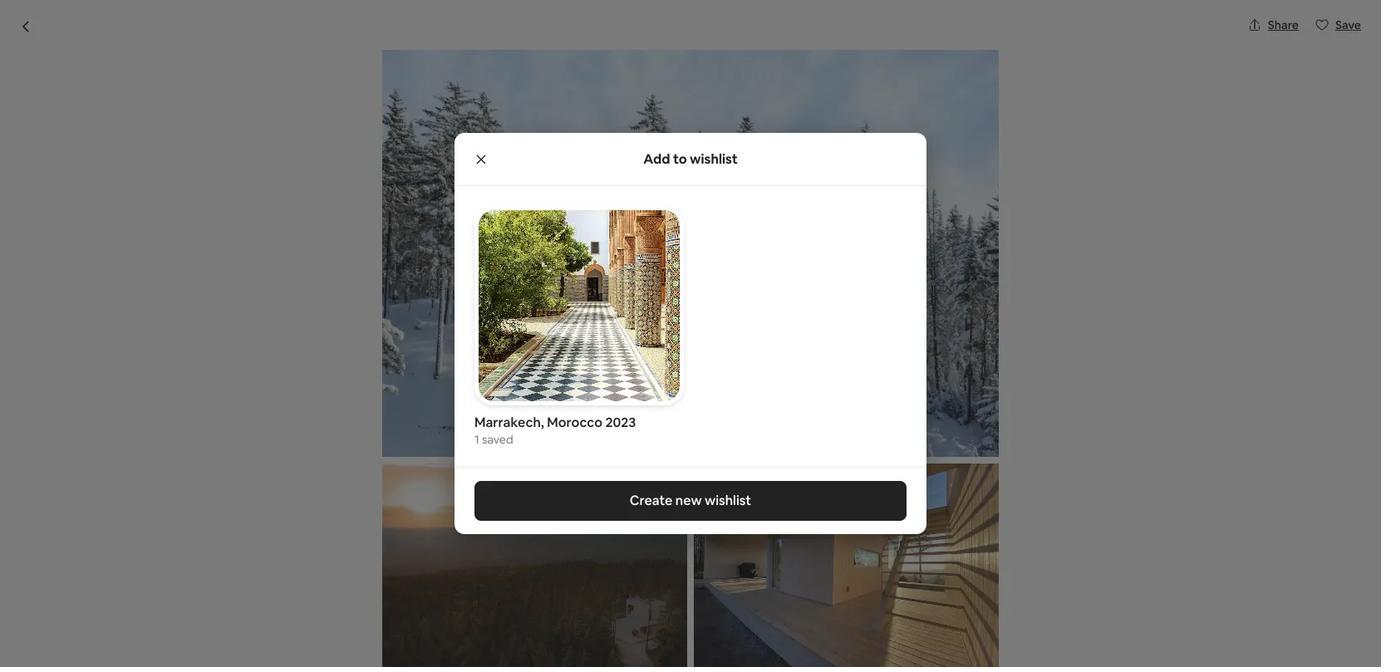Task type: describe. For each thing, give the bounding box(es) containing it.
soleil,
[[294, 646, 324, 661]]

le
[[278, 646, 291, 661]]

2023
[[605, 414, 636, 431]]

canada
[[570, 121, 612, 135]]

quebec,
[[520, 121, 567, 135]]

share button
[[1242, 11, 1306, 39]]

bath
[[427, 559, 455, 577]]

create new wishlist
[[630, 492, 751, 509]]

mica - panoramic view close to quebec city image 3 image
[[697, 338, 923, 505]]

1 inside "tiny home hosted by nicolas 4 beds · 1 bath"
[[418, 559, 424, 577]]

create
[[630, 492, 673, 509]]

create new wishlist button
[[475, 481, 907, 521]]

close
[[492, 85, 545, 113]]

taxes
[[934, 577, 963, 592]]

superhost
[[368, 121, 424, 135]]

mica - panoramic view close to quebec city superhost · lac-beauport, quebec, canada
[[255, 85, 704, 138]]

tiny home hosted by nicolas 4 beds · 1 bath
[[225, 531, 470, 577]]

save button
[[1309, 11, 1368, 39]]

mica - panoramic view close to quebec city image 1 image
[[225, 158, 691, 505]]

$1,800 total before taxes
[[867, 553, 963, 592]]

2021
[[372, 646, 397, 661]]

5/7/2024
[[877, 633, 925, 648]]

quebec
[[577, 85, 658, 113]]

saved
[[482, 432, 513, 447]]

4
[[368, 559, 376, 577]]

add
[[644, 150, 670, 168]]

· inside "mica - panoramic view close to quebec city superhost · lac-beauport, quebec, canada"
[[430, 121, 433, 138]]

mica - panoramic view close to quebec city image 5 image
[[930, 338, 1156, 505]]

january
[[327, 646, 369, 661]]

new
[[676, 492, 702, 509]]

Start your search search field
[[566, 13, 815, 53]]

lac-
[[440, 121, 463, 135]]

before
[[896, 577, 932, 592]]

share
[[1268, 17, 1299, 32]]

dialog containing share
[[0, 0, 1381, 667]]

beauport,
[[463, 121, 518, 135]]

add to wishlist
[[644, 150, 738, 168]]



Task type: vqa. For each thing, say whether or not it's contained in the screenshot.
2 on the bottom
no



Task type: locate. For each thing, give the bounding box(es) containing it.
1 horizontal spatial ·
[[430, 121, 433, 138]]

to
[[550, 85, 572, 113], [673, 150, 687, 168]]

1 vertical spatial 1
[[418, 559, 424, 577]]

to inside "mica - panoramic view close to quebec city superhost · lac-beauport, quebec, canada"
[[550, 85, 572, 113]]

wishlist inside create new wishlist button
[[705, 492, 751, 509]]

·
[[430, 121, 433, 138], [412, 559, 415, 577]]

1
[[475, 432, 479, 447], [418, 559, 424, 577]]

1 vertical spatial ·
[[412, 559, 415, 577]]

wishlist for create new wishlist
[[705, 492, 751, 509]]

hosted
[[318, 531, 379, 554]]

0 horizontal spatial to
[[550, 85, 572, 113]]

0 vertical spatial to
[[550, 85, 572, 113]]

wishlist for marrakech, morocco 2023, 1 saved group
[[475, 206, 684, 447]]

0 vertical spatial 1
[[475, 432, 479, 447]]

0 vertical spatial wishlist
[[690, 150, 738, 168]]

0 horizontal spatial ·
[[412, 559, 415, 577]]

save
[[1336, 17, 1361, 32]]

listing image 7 image
[[383, 45, 999, 457], [383, 45, 999, 457]]

listing image 8 image
[[383, 464, 687, 667], [383, 464, 687, 667]]

home
[[265, 531, 314, 554]]

· inside "tiny home hosted by nicolas 4 beds · 1 bath"
[[412, 559, 415, 577]]

5/7/2024 button
[[867, 612, 1134, 658]]

1 horizontal spatial to
[[673, 150, 687, 168]]

morocco
[[547, 414, 603, 431]]

· left lac-
[[430, 121, 433, 138]]

mica - panoramic view close to quebec city image 2 image
[[697, 158, 923, 332]]

$1,800
[[867, 553, 923, 576]]

lac-beauport, quebec, canada button
[[440, 118, 612, 138]]

listing image 9 image
[[694, 464, 999, 667], [694, 464, 999, 667]]

view
[[440, 85, 487, 113]]

le soleil, january 2021
[[278, 646, 397, 661]]

0 vertical spatial ·
[[430, 121, 433, 138]]

beds
[[379, 559, 409, 577]]

marrakech, morocco 2023 1 saved
[[475, 414, 636, 447]]

tiny
[[225, 531, 261, 554]]

to right add
[[673, 150, 687, 168]]

1 horizontal spatial 1
[[475, 432, 479, 447]]

total
[[867, 577, 893, 592]]

nicolas is a superhost. learn more about nicolas. image
[[722, 532, 768, 578], [722, 532, 768, 578]]

dialog
[[0, 0, 1381, 667]]

1 vertical spatial to
[[673, 150, 687, 168]]

wishlist
[[690, 150, 738, 168], [705, 492, 751, 509]]

0 horizontal spatial 1
[[418, 559, 424, 577]]

1 left saved
[[475, 432, 479, 447]]

add to wishlist dialog
[[455, 133, 927, 534]]

la vue époustouflante de la chambre principale. image
[[930, 158, 1156, 332]]

marrakech,
[[475, 414, 544, 431]]

1 left the "bath"
[[418, 559, 424, 577]]

city
[[662, 85, 704, 113]]

mica
[[255, 85, 311, 113]]

to inside dialog
[[673, 150, 687, 168]]

wishlist for add to wishlist
[[690, 150, 738, 168]]

by nicolas
[[382, 531, 470, 554]]

-
[[315, 85, 323, 113]]

1 vertical spatial wishlist
[[705, 492, 751, 509]]

panoramic
[[328, 85, 435, 113]]

wishlist right new
[[705, 492, 751, 509]]

· right the beds
[[412, 559, 415, 577]]

wishlist right add
[[690, 150, 738, 168]]

1 inside marrakech, morocco 2023 1 saved
[[475, 432, 479, 447]]

to up the "quebec,"
[[550, 85, 572, 113]]



